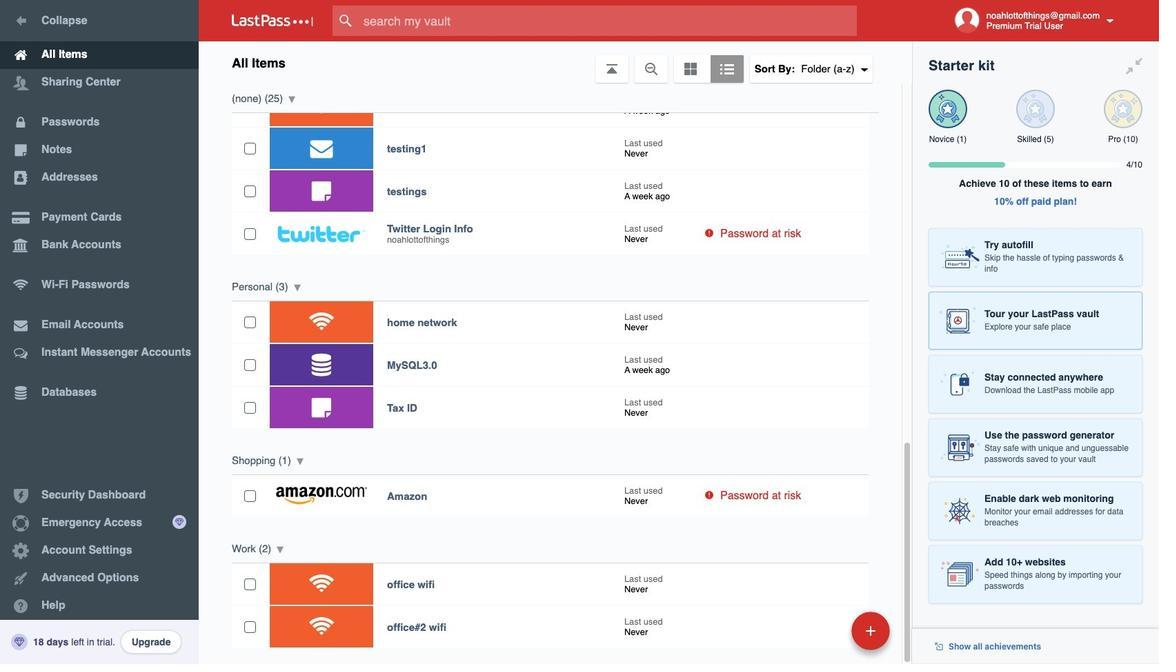 Task type: describe. For each thing, give the bounding box(es) containing it.
lastpass image
[[232, 14, 313, 27]]

new item navigation
[[757, 608, 899, 665]]

vault options navigation
[[199, 41, 912, 83]]

Search search field
[[333, 6, 884, 36]]



Task type: locate. For each thing, give the bounding box(es) containing it.
main navigation navigation
[[0, 0, 199, 665]]

new item element
[[757, 612, 895, 651]]

search my vault text field
[[333, 6, 884, 36]]



Task type: vqa. For each thing, say whether or not it's contained in the screenshot.
dialog
no



